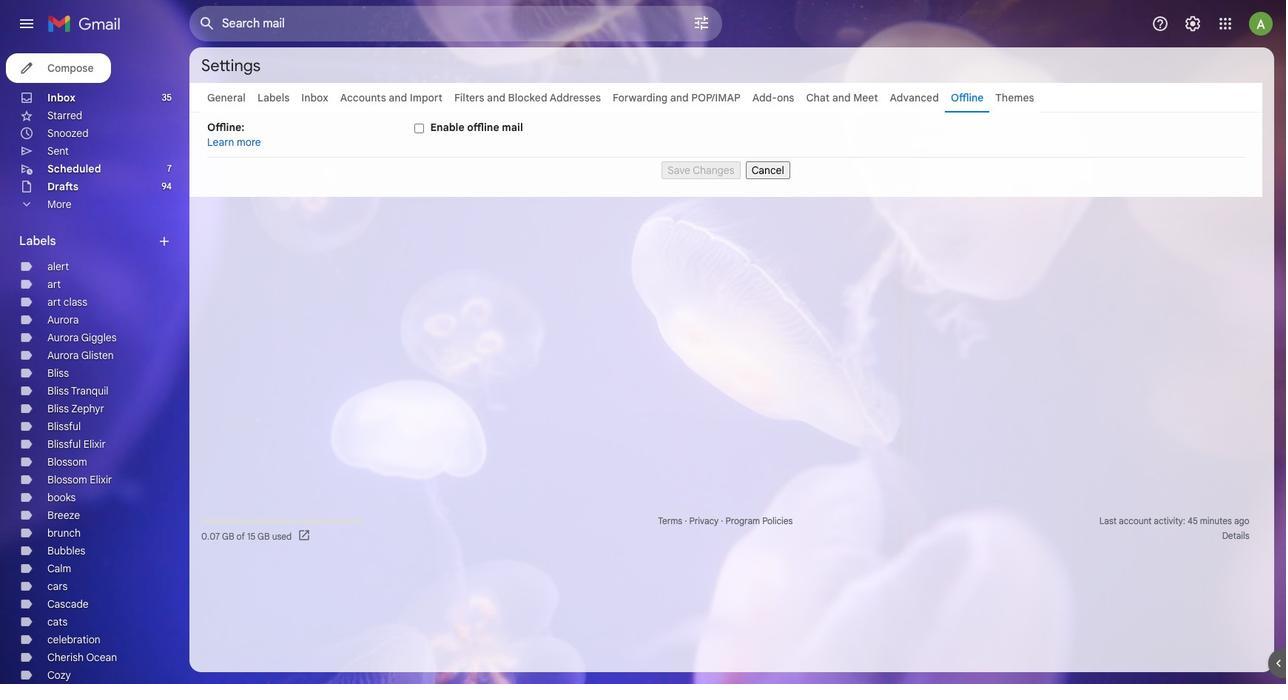 Task type: locate. For each thing, give the bounding box(es) containing it.
labels up alert
[[19, 234, 56, 249]]

offline
[[951, 91, 984, 104]]

1 vertical spatial art
[[47, 295, 61, 309]]

snoozed link
[[47, 127, 89, 140]]

1 horizontal spatial gb
[[258, 531, 270, 542]]

0 vertical spatial blossom
[[47, 455, 87, 469]]

save
[[668, 164, 691, 177]]

2 gb from the left
[[258, 531, 270, 542]]

0 vertical spatial elixir
[[83, 438, 106, 451]]

bliss up bliss tranquil
[[47, 367, 69, 380]]

inbox link right labels link
[[302, 91, 329, 104]]

Search mail text field
[[222, 16, 652, 31]]

2 art from the top
[[47, 295, 61, 309]]

blossom elixir
[[47, 473, 112, 486]]

save changes button
[[662, 161, 741, 179]]

cars link
[[47, 580, 68, 593]]

art
[[47, 278, 61, 291], [47, 295, 61, 309]]

general link
[[207, 91, 246, 104]]

ons
[[777, 91, 795, 104]]

45
[[1188, 515, 1199, 526]]

blissful elixir
[[47, 438, 106, 451]]

· right the terms
[[685, 515, 687, 526]]

1 blissful from the top
[[47, 420, 81, 433]]

1 inbox from the left
[[47, 91, 76, 104]]

art down alert link
[[47, 278, 61, 291]]

1 art from the top
[[47, 278, 61, 291]]

learn
[[207, 136, 234, 149]]

labels inside labels navigation
[[19, 234, 56, 249]]

sent link
[[47, 144, 69, 158]]

1 vertical spatial elixir
[[90, 473, 112, 486]]

themes link
[[996, 91, 1035, 104]]

1 horizontal spatial labels
[[258, 91, 290, 104]]

and left pop/imap
[[671, 91, 689, 104]]

cats link
[[47, 615, 68, 629]]

mail
[[502, 121, 523, 134]]

and for chat
[[833, 91, 851, 104]]

aurora
[[47, 313, 79, 327], [47, 331, 79, 344], [47, 349, 79, 362]]

0 horizontal spatial ·
[[685, 515, 687, 526]]

1 gb from the left
[[222, 531, 234, 542]]

ago
[[1235, 515, 1250, 526]]

labels navigation
[[0, 47, 190, 684]]

navigation
[[207, 158, 1245, 179]]

drafts
[[47, 180, 79, 193]]

ocean
[[86, 651, 117, 664]]

general
[[207, 91, 246, 104]]

blissful for blissful link
[[47, 420, 81, 433]]

elixir down blissful elixir link
[[90, 473, 112, 486]]

blissful link
[[47, 420, 81, 433]]

footer
[[190, 514, 1263, 544]]

1 vertical spatial blossom
[[47, 473, 87, 486]]

brunch
[[47, 526, 81, 540]]

bliss
[[47, 367, 69, 380], [47, 384, 69, 398], [47, 402, 69, 415]]

filters and blocked addresses
[[455, 91, 601, 104]]

and right filters
[[487, 91, 506, 104]]

breeze link
[[47, 509, 80, 522]]

aurora up 'bliss' link
[[47, 349, 79, 362]]

blocked
[[508, 91, 548, 104]]

cascade link
[[47, 598, 89, 611]]

1 vertical spatial blissful
[[47, 438, 81, 451]]

2 inbox link from the left
[[302, 91, 329, 104]]

save changes
[[668, 164, 735, 177]]

1 aurora from the top
[[47, 313, 79, 327]]

1 vertical spatial bliss
[[47, 384, 69, 398]]

0 vertical spatial labels
[[258, 91, 290, 104]]

1 vertical spatial aurora
[[47, 331, 79, 344]]

blissful for blissful elixir
[[47, 438, 81, 451]]

cherish
[[47, 651, 84, 664]]

compose button
[[6, 53, 111, 83]]

1 horizontal spatial inbox
[[302, 91, 329, 104]]

2 aurora from the top
[[47, 331, 79, 344]]

gb right 15
[[258, 531, 270, 542]]

terms link
[[658, 515, 683, 526]]

class
[[64, 295, 87, 309]]

1 bliss from the top
[[47, 367, 69, 380]]

3 bliss from the top
[[47, 402, 69, 415]]

program policies link
[[726, 515, 793, 526]]

blissful down blissful link
[[47, 438, 81, 451]]

alert
[[47, 260, 69, 273]]

2 vertical spatial bliss
[[47, 402, 69, 415]]

bliss down 'bliss' link
[[47, 384, 69, 398]]

add-ons link
[[753, 91, 795, 104]]

1 · from the left
[[685, 515, 687, 526]]

2 blissful from the top
[[47, 438, 81, 451]]

offline:
[[207, 121, 245, 134]]

celebration link
[[47, 633, 100, 646]]

art link
[[47, 278, 61, 291]]

1 vertical spatial labels
[[19, 234, 56, 249]]

filters
[[455, 91, 485, 104]]

· right privacy link
[[721, 515, 724, 526]]

bubbles
[[47, 544, 85, 558]]

0 vertical spatial aurora
[[47, 313, 79, 327]]

books link
[[47, 491, 76, 504]]

and left import
[[389, 91, 407, 104]]

sent
[[47, 144, 69, 158]]

bliss link
[[47, 367, 69, 380]]

gmail image
[[47, 9, 128, 39]]

gb left of
[[222, 531, 234, 542]]

0 vertical spatial art
[[47, 278, 61, 291]]

brunch link
[[47, 526, 81, 540]]

forwarding and pop/imap link
[[613, 91, 741, 104]]

footer containing terms
[[190, 514, 1263, 544]]

aurora for aurora glisten
[[47, 349, 79, 362]]

1 horizontal spatial inbox link
[[302, 91, 329, 104]]

0 horizontal spatial inbox link
[[47, 91, 76, 104]]

details
[[1223, 530, 1250, 541]]

cozy link
[[47, 669, 71, 682]]

2 bliss from the top
[[47, 384, 69, 398]]

aurora glisten link
[[47, 349, 114, 362]]

0 horizontal spatial labels
[[19, 234, 56, 249]]

and
[[389, 91, 407, 104], [487, 91, 506, 104], [671, 91, 689, 104], [833, 91, 851, 104]]

scheduled link
[[47, 162, 101, 175]]

aurora down 'aurora' link
[[47, 331, 79, 344]]

0 horizontal spatial gb
[[222, 531, 234, 542]]

4 and from the left
[[833, 91, 851, 104]]

policies
[[763, 515, 793, 526]]

terms
[[658, 515, 683, 526]]

last
[[1100, 515, 1117, 526]]

used
[[272, 531, 292, 542]]

aurora for 'aurora' link
[[47, 313, 79, 327]]

1 blossom from the top
[[47, 455, 87, 469]]

3 and from the left
[[671, 91, 689, 104]]

1 and from the left
[[389, 91, 407, 104]]

blossom down blissful elixir link
[[47, 455, 87, 469]]

bliss tranquil link
[[47, 384, 109, 398]]

art class link
[[47, 295, 87, 309]]

0 horizontal spatial inbox
[[47, 91, 76, 104]]

0 vertical spatial blissful
[[47, 420, 81, 433]]

bliss up blissful link
[[47, 402, 69, 415]]

1 horizontal spatial ·
[[721, 515, 724, 526]]

blissful
[[47, 420, 81, 433], [47, 438, 81, 451]]

2 blossom from the top
[[47, 473, 87, 486]]

blissful down bliss zephyr link
[[47, 420, 81, 433]]

inbox link up the starred link
[[47, 91, 76, 104]]

zephyr
[[71, 402, 104, 415]]

aurora down art class link
[[47, 313, 79, 327]]

art down art link
[[47, 295, 61, 309]]

minutes
[[1201, 515, 1233, 526]]

bliss zephyr link
[[47, 402, 104, 415]]

labels for labels heading
[[19, 234, 56, 249]]

blossom
[[47, 455, 87, 469], [47, 473, 87, 486]]

more button
[[0, 195, 178, 213]]

and right chat
[[833, 91, 851, 104]]

inbox right labels link
[[302, 91, 329, 104]]

labels right general
[[258, 91, 290, 104]]

gb
[[222, 531, 234, 542], [258, 531, 270, 542]]

art for art class
[[47, 295, 61, 309]]

program
[[726, 515, 761, 526]]

elixir up blossom link
[[83, 438, 106, 451]]

themes
[[996, 91, 1035, 104]]

inbox up the starred link
[[47, 91, 76, 104]]

2 and from the left
[[487, 91, 506, 104]]

0 vertical spatial bliss
[[47, 367, 69, 380]]

blossom down blossom link
[[47, 473, 87, 486]]

3 aurora from the top
[[47, 349, 79, 362]]

None search field
[[190, 6, 723, 41]]

2 vertical spatial aurora
[[47, 349, 79, 362]]



Task type: vqa. For each thing, say whether or not it's contained in the screenshot.
zephyr
yes



Task type: describe. For each thing, give the bounding box(es) containing it.
chat and meet
[[807, 91, 879, 104]]

bliss tranquil
[[47, 384, 109, 398]]

search mail image
[[194, 10, 221, 37]]

forwarding
[[613, 91, 668, 104]]

books
[[47, 491, 76, 504]]

labels link
[[258, 91, 290, 104]]

blossom for blossom elixir
[[47, 473, 87, 486]]

bubbles link
[[47, 544, 85, 558]]

privacy link
[[690, 515, 719, 526]]

calm
[[47, 562, 71, 575]]

main menu image
[[18, 15, 36, 33]]

celebration
[[47, 633, 100, 646]]

and for filters
[[487, 91, 506, 104]]

more
[[47, 198, 71, 211]]

navigation containing save changes
[[207, 158, 1245, 179]]

bliss for 'bliss' link
[[47, 367, 69, 380]]

1 inbox link from the left
[[47, 91, 76, 104]]

starred
[[47, 109, 82, 122]]

alert link
[[47, 260, 69, 273]]

of
[[237, 531, 245, 542]]

2 inbox from the left
[[302, 91, 329, 104]]

accounts
[[340, 91, 386, 104]]

accounts and import
[[340, 91, 443, 104]]

breeze
[[47, 509, 80, 522]]

0.07
[[201, 531, 220, 542]]

enable offline mail
[[431, 121, 523, 134]]

and for accounts
[[389, 91, 407, 104]]

cancel button
[[746, 161, 791, 179]]

offline link
[[951, 91, 984, 104]]

blossom for blossom link
[[47, 455, 87, 469]]

15
[[247, 531, 256, 542]]

aurora giggles
[[47, 331, 117, 344]]

Enable offline mail checkbox
[[415, 124, 425, 133]]

inbox inside labels navigation
[[47, 91, 76, 104]]

cats
[[47, 615, 68, 629]]

cascade
[[47, 598, 89, 611]]

blissful elixir link
[[47, 438, 106, 451]]

learn more link
[[207, 136, 261, 149]]

elixir for blissful elixir
[[83, 438, 106, 451]]

cancel
[[752, 164, 785, 177]]

drafts link
[[47, 180, 79, 193]]

privacy
[[690, 515, 719, 526]]

2 · from the left
[[721, 515, 724, 526]]

changes
[[693, 164, 735, 177]]

chat and meet link
[[807, 91, 879, 104]]

enable
[[431, 121, 465, 134]]

addresses
[[550, 91, 601, 104]]

activity:
[[1155, 515, 1186, 526]]

compose
[[47, 61, 94, 75]]

labels for labels link
[[258, 91, 290, 104]]

bliss for bliss zephyr
[[47, 402, 69, 415]]

labels heading
[[19, 234, 157, 249]]

aurora for aurora giggles
[[47, 331, 79, 344]]

follow link to manage storage image
[[298, 529, 313, 544]]

support image
[[1152, 15, 1170, 33]]

art for art link
[[47, 278, 61, 291]]

art class
[[47, 295, 87, 309]]

accounts and import link
[[340, 91, 443, 104]]

blossom elixir link
[[47, 473, 112, 486]]

add-
[[753, 91, 777, 104]]

7
[[167, 163, 172, 174]]

more
[[237, 136, 261, 149]]

add-ons
[[753, 91, 795, 104]]

import
[[410, 91, 443, 104]]

settings image
[[1185, 15, 1203, 33]]

blossom link
[[47, 455, 87, 469]]

advanced search options image
[[687, 8, 717, 38]]

forwarding and pop/imap
[[613, 91, 741, 104]]

elixir for blossom elixir
[[90, 473, 112, 486]]

cozy
[[47, 669, 71, 682]]

advanced
[[890, 91, 940, 104]]

and for forwarding
[[671, 91, 689, 104]]

cherish ocean
[[47, 651, 117, 664]]

tranquil
[[71, 384, 109, 398]]

advanced link
[[890, 91, 940, 104]]

offline
[[467, 121, 500, 134]]

meet
[[854, 91, 879, 104]]

offline: learn more
[[207, 121, 261, 149]]

glisten
[[81, 349, 114, 362]]

last account activity: 45 minutes ago details
[[1100, 515, 1250, 541]]

35
[[162, 92, 172, 103]]

scheduled
[[47, 162, 101, 175]]

account
[[1120, 515, 1152, 526]]

starred link
[[47, 109, 82, 122]]

cherish ocean link
[[47, 651, 117, 664]]

aurora link
[[47, 313, 79, 327]]

bliss for bliss tranquil
[[47, 384, 69, 398]]

details link
[[1223, 530, 1250, 541]]

snoozed
[[47, 127, 89, 140]]

filters and blocked addresses link
[[455, 91, 601, 104]]

calm link
[[47, 562, 71, 575]]

settings
[[201, 55, 261, 75]]

pop/imap
[[692, 91, 741, 104]]



